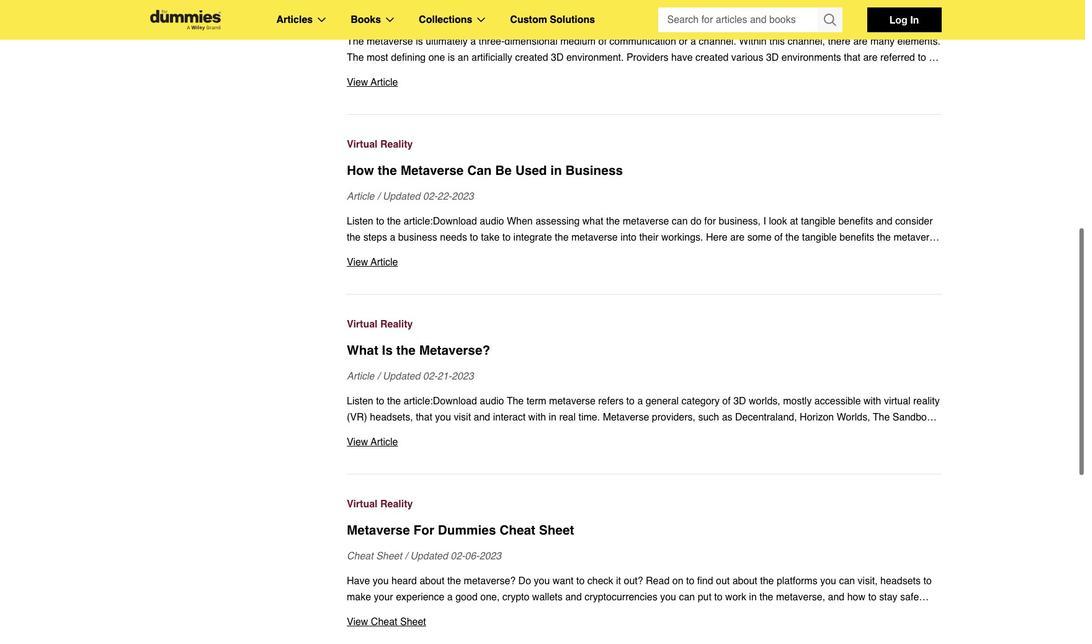 Task type: vqa. For each thing, say whether or not it's contained in the screenshot.
8 Major Metaverse Platforms
no



Task type: locate. For each thing, give the bounding box(es) containing it.
in right work
[[749, 587, 757, 598]]

3 virtual from the top
[[347, 494, 378, 505]]

sheet up want
[[539, 518, 574, 533]]

02- for metaverse
[[423, 186, 437, 197]]

22-
[[437, 186, 452, 197]]

can
[[839, 571, 855, 582], [679, 587, 695, 598]]

virtual for how
[[347, 134, 378, 145]]

metaverse up the 22-
[[401, 158, 464, 173]]

03-
[[423, 6, 437, 17]]

updated
[[383, 6, 420, 17], [383, 186, 420, 197], [383, 366, 420, 377], [410, 546, 448, 557]]

sheet down 'experience'
[[400, 612, 426, 623]]

2 vertical spatial reality
[[380, 494, 413, 505]]

wallets
[[532, 587, 563, 598]]

how the metaverse can be used in business
[[347, 158, 623, 173]]

and down want
[[565, 587, 582, 598]]

2 virtual reality from the top
[[347, 314, 413, 325]]

stay
[[879, 587, 897, 598]]

you right platforms
[[820, 571, 836, 582]]

put
[[698, 587, 712, 598]]

in
[[550, 158, 562, 173], [749, 587, 757, 598]]

can left the put
[[679, 587, 695, 598]]

metaverse left for
[[347, 518, 410, 533]]

headsets
[[880, 571, 921, 582]]

reality up cheat sheet / updated 02-06-2023
[[380, 494, 413, 505]]

0 vertical spatial 02-
[[423, 186, 437, 197]]

02- down metaverse for dummies cheat sheet on the bottom
[[451, 546, 465, 557]]

and left how
[[828, 587, 844, 598]]

0 vertical spatial virtual
[[347, 134, 378, 145]]

3 view article link from the top
[[347, 429, 941, 445]]

0 horizontal spatial about
[[420, 571, 444, 582]]

experience
[[396, 587, 444, 598]]

be
[[495, 158, 512, 173]]

about up work
[[732, 571, 757, 582]]

1 vertical spatial virtual
[[347, 314, 378, 325]]

your
[[374, 587, 393, 598]]

02- for the
[[423, 366, 437, 377]]

1 vertical spatial view article
[[347, 252, 398, 263]]

virtual reality for how
[[347, 134, 413, 145]]

updated left 03-
[[383, 6, 420, 17]]

virtual reality link
[[347, 132, 941, 148], [347, 311, 941, 328], [347, 491, 941, 507]]

0 vertical spatial virtual reality
[[347, 134, 413, 145]]

2 reality from the top
[[380, 314, 413, 325]]

to right the put
[[714, 587, 723, 598]]

and
[[565, 587, 582, 598], [828, 587, 844, 598]]

0 vertical spatial view article link
[[347, 69, 941, 86]]

2 vertical spatial virtual reality
[[347, 494, 413, 505]]

updated down is
[[383, 366, 420, 377]]

1 vertical spatial view article link
[[347, 249, 941, 266]]

to right how
[[868, 587, 876, 598]]

virtual reality link up how the metaverse can be used in business link
[[347, 132, 941, 148]]

2 vertical spatial virtual reality link
[[347, 491, 941, 507]]

3 virtual reality link from the top
[[347, 491, 941, 507]]

view for how the metaverse can be used in business's "view article" link
[[347, 252, 368, 263]]

want
[[553, 571, 574, 582]]

1 vertical spatial virtual reality
[[347, 314, 413, 325]]

2023
[[452, 6, 474, 17], [452, 186, 474, 197], [452, 366, 474, 377], [479, 546, 501, 557]]

cheat down "your"
[[371, 612, 397, 623]]

article / updated 02-22-2023
[[347, 186, 474, 197]]

0 horizontal spatial can
[[679, 587, 695, 598]]

0 vertical spatial sheet
[[539, 518, 574, 533]]

about
[[420, 571, 444, 582], [732, 571, 757, 582]]

2023 down metaverse?
[[452, 366, 474, 377]]

virtual reality link up metaverse for dummies cheat sheet link
[[347, 491, 941, 507]]

2 virtual reality link from the top
[[347, 311, 941, 328]]

02- down what is the metaverse?
[[423, 366, 437, 377]]

reality for is
[[380, 314, 413, 325]]

cheat up have
[[347, 546, 373, 557]]

reality
[[380, 134, 413, 145], [380, 314, 413, 325], [380, 494, 413, 505]]

2 vertical spatial cheat
[[371, 612, 397, 623]]

sheet up heard
[[376, 546, 402, 557]]

1 horizontal spatial can
[[839, 571, 855, 582]]

1 horizontal spatial in
[[749, 587, 757, 598]]

0 horizontal spatial and
[[565, 587, 582, 598]]

read
[[646, 571, 670, 582]]

out?
[[624, 571, 643, 582]]

what is the metaverse? link
[[347, 336, 941, 355]]

1 view from the top
[[347, 72, 368, 83]]

custom
[[510, 14, 547, 25]]

open article categories image
[[318, 17, 326, 22]]

reality up "article / updated 02-22-2023"
[[380, 134, 413, 145]]

cheat inside 'have you heard about the metaverse? do you want to check it out? read on to find out about the platforms you can visit, headsets to make your experience a good one, crypto wallets and cryptocurrencies you can put to work in the metaverse, and how to stay safe while there. view cheat sheet'
[[371, 612, 397, 623]]

you
[[373, 571, 389, 582], [534, 571, 550, 582], [820, 571, 836, 582], [660, 587, 676, 598]]

updated down for
[[410, 546, 448, 557]]

cheat
[[500, 518, 535, 533], [347, 546, 373, 557], [371, 612, 397, 623]]

find
[[697, 571, 713, 582]]

2 vertical spatial view article
[[347, 432, 398, 443]]

article
[[347, 6, 374, 17], [371, 72, 398, 83], [347, 186, 374, 197], [371, 252, 398, 263], [347, 366, 374, 377], [371, 432, 398, 443]]

there.
[[372, 603, 398, 614]]

check
[[587, 571, 613, 582]]

2 vertical spatial view article link
[[347, 429, 941, 445]]

1 horizontal spatial and
[[828, 587, 844, 598]]

02-
[[423, 186, 437, 197], [423, 366, 437, 377], [451, 546, 465, 557]]

updated left the 22-
[[383, 186, 420, 197]]

can up how
[[839, 571, 855, 582]]

articles
[[276, 14, 313, 25]]

2023 down can
[[452, 186, 474, 197]]

group
[[658, 7, 842, 32]]

you up wallets on the bottom of the page
[[534, 571, 550, 582]]

3 reality from the top
[[380, 494, 413, 505]]

2023 for 22-
[[452, 186, 474, 197]]

0 vertical spatial virtual reality link
[[347, 132, 941, 148]]

view article link
[[347, 69, 941, 86], [347, 249, 941, 266], [347, 429, 941, 445]]

virtual reality for what
[[347, 314, 413, 325]]

virtual reality for metaverse
[[347, 494, 413, 505]]

do
[[518, 571, 531, 582]]

0 vertical spatial reality
[[380, 134, 413, 145]]

3 view article from the top
[[347, 432, 398, 443]]

the
[[378, 158, 397, 173], [396, 338, 416, 353], [447, 571, 461, 582], [760, 571, 774, 582], [759, 587, 773, 598]]

1 vertical spatial in
[[749, 587, 757, 598]]

1 view article link from the top
[[347, 69, 941, 86]]

out
[[716, 571, 730, 582]]

0 vertical spatial metaverse
[[401, 158, 464, 173]]

metaverse for dummies cheat sheet
[[347, 518, 574, 533]]

for
[[414, 518, 434, 533]]

0 vertical spatial view article
[[347, 72, 398, 83]]

0 horizontal spatial in
[[550, 158, 562, 173]]

virtual reality
[[347, 134, 413, 145], [347, 314, 413, 325], [347, 494, 413, 505]]

used
[[515, 158, 547, 173]]

virtual reality link for what is the metaverse?
[[347, 311, 941, 328]]

metaverse?
[[419, 338, 490, 353]]

custom solutions link
[[510, 12, 595, 28]]

02- down how the metaverse can be used in business on the top of page
[[423, 186, 437, 197]]

/
[[377, 6, 380, 17], [377, 186, 380, 197], [377, 366, 380, 377], [405, 546, 407, 557]]

2 vertical spatial virtual
[[347, 494, 378, 505]]

work
[[725, 587, 746, 598]]

can
[[467, 158, 492, 173]]

2023 left open collections list 'icon'
[[452, 6, 474, 17]]

/ for article / updated 02-21-2023
[[377, 366, 380, 377]]

is
[[382, 338, 393, 353]]

in inside 'have you heard about the metaverse? do you want to check it out? read on to find out about the platforms you can visit, headsets to make your experience a good one, crypto wallets and cryptocurrencies you can put to work in the metaverse, and how to stay safe while there. view cheat sheet'
[[749, 587, 757, 598]]

1 horizontal spatial about
[[732, 571, 757, 582]]

virtual reality link up what is the metaverse? link at the bottom of page
[[347, 311, 941, 328]]

view article
[[347, 72, 398, 83], [347, 252, 398, 263], [347, 432, 398, 443]]

virtual
[[347, 134, 378, 145], [347, 314, 378, 325], [347, 494, 378, 505]]

1 virtual reality from the top
[[347, 134, 413, 145]]

on
[[672, 571, 683, 582]]

2 view article link from the top
[[347, 249, 941, 266]]

how the metaverse can be used in business link
[[347, 156, 941, 175]]

collections
[[419, 14, 472, 25]]

3 virtual reality from the top
[[347, 494, 413, 505]]

how
[[847, 587, 865, 598]]

about up 'experience'
[[420, 571, 444, 582]]

one,
[[480, 587, 500, 598]]

1 virtual from the top
[[347, 134, 378, 145]]

make
[[347, 587, 371, 598]]

3 view from the top
[[347, 432, 368, 443]]

sheet
[[539, 518, 574, 533], [376, 546, 402, 557], [400, 612, 426, 623]]

1 virtual reality link from the top
[[347, 132, 941, 148]]

metaverse
[[401, 158, 464, 173], [347, 518, 410, 533]]

reality for for
[[380, 494, 413, 505]]

sheet inside 'have you heard about the metaverse? do you want to check it out? read on to find out about the platforms you can visit, headsets to make your experience a good one, crypto wallets and cryptocurrencies you can put to work in the metaverse, and how to stay safe while there. view cheat sheet'
[[400, 612, 426, 623]]

cheat right dummies
[[500, 518, 535, 533]]

reality up is
[[380, 314, 413, 325]]

updated for 01-
[[383, 6, 420, 17]]

updated for 22-
[[383, 186, 420, 197]]

to
[[576, 571, 585, 582], [686, 571, 694, 582], [923, 571, 932, 582], [714, 587, 723, 598], [868, 587, 876, 598]]

1 vertical spatial metaverse
[[347, 518, 410, 533]]

article / updated 03-01-2023
[[347, 6, 474, 17]]

1 vertical spatial reality
[[380, 314, 413, 325]]

2 view article from the top
[[347, 252, 398, 263]]

1 vertical spatial 02-
[[423, 366, 437, 377]]

2 view from the top
[[347, 252, 368, 263]]

0 vertical spatial can
[[839, 571, 855, 582]]

view article for what
[[347, 432, 398, 443]]

2 vertical spatial sheet
[[400, 612, 426, 623]]

the right work
[[759, 587, 773, 598]]

0 vertical spatial cheat
[[500, 518, 535, 533]]

2 virtual from the top
[[347, 314, 378, 325]]

1 vertical spatial virtual reality link
[[347, 311, 941, 328]]

view
[[347, 72, 368, 83], [347, 252, 368, 263], [347, 432, 368, 443], [347, 612, 368, 623]]

1 reality from the top
[[380, 134, 413, 145]]

log
[[889, 14, 907, 25]]

2 vertical spatial 02-
[[451, 546, 465, 557]]

in right 'used'
[[550, 158, 562, 173]]

metaverse,
[[776, 587, 825, 598]]

4 view from the top
[[347, 612, 368, 623]]



Task type: describe. For each thing, give the bounding box(es) containing it.
1 vertical spatial sheet
[[376, 546, 402, 557]]

custom solutions
[[510, 14, 595, 25]]

virtual reality link for how the metaverse can be used in business
[[347, 132, 941, 148]]

reality for the
[[380, 134, 413, 145]]

visit,
[[858, 571, 878, 582]]

/ for article / updated 03-01-2023
[[377, 6, 380, 17]]

metaverse for dummies cheat sheet link
[[347, 516, 941, 535]]

view article link for what is the metaverse?
[[347, 429, 941, 445]]

logo image
[[144, 10, 227, 30]]

have
[[347, 571, 370, 582]]

safe
[[900, 587, 919, 598]]

to right headsets in the bottom of the page
[[923, 571, 932, 582]]

business
[[565, 158, 623, 173]]

2023 for 21-
[[452, 366, 474, 377]]

article / updated 02-21-2023
[[347, 366, 474, 377]]

crypto
[[502, 587, 529, 598]]

/ for article / updated 02-22-2023
[[377, 186, 380, 197]]

1 view article from the top
[[347, 72, 398, 83]]

cookie consent banner dialog
[[0, 596, 1085, 640]]

metaverse?
[[464, 571, 516, 582]]

to right want
[[576, 571, 585, 582]]

the right how
[[378, 158, 397, 173]]

cheat sheet / updated 02-06-2023
[[347, 546, 501, 557]]

have you heard about the metaverse? do you want to check it out? read on to find out about the platforms you can visit, headsets to make your experience a good one, crypto wallets and cryptocurrencies you can put to work in the metaverse, and how to stay safe while there. view cheat sheet
[[347, 571, 932, 623]]

dummies
[[438, 518, 496, 533]]

solutions
[[550, 14, 595, 25]]

1 and from the left
[[565, 587, 582, 598]]

while
[[347, 603, 369, 614]]

a
[[447, 587, 453, 598]]

it
[[616, 571, 621, 582]]

cheat inside metaverse for dummies cheat sheet link
[[500, 518, 535, 533]]

to right on
[[686, 571, 694, 582]]

21-
[[437, 366, 452, 377]]

view article for how
[[347, 252, 398, 263]]

you up "your"
[[373, 571, 389, 582]]

0 vertical spatial in
[[550, 158, 562, 173]]

what
[[347, 338, 378, 353]]

log in link
[[867, 7, 941, 32]]

platforms
[[777, 571, 817, 582]]

view for 1st "view article" link from the top of the page
[[347, 72, 368, 83]]

virtual for what
[[347, 314, 378, 325]]

2 and from the left
[[828, 587, 844, 598]]

open book categories image
[[386, 17, 394, 22]]

view article link for how the metaverse can be used in business
[[347, 249, 941, 266]]

what is the metaverse?
[[347, 338, 490, 353]]

view for "view article" link associated with what is the metaverse?
[[347, 432, 368, 443]]

view cheat sheet link
[[347, 609, 941, 625]]

virtual for metaverse
[[347, 494, 378, 505]]

01-
[[437, 6, 452, 17]]

06-
[[465, 546, 479, 557]]

you down on
[[660, 587, 676, 598]]

in
[[910, 14, 919, 25]]

good
[[455, 587, 478, 598]]

heard
[[391, 571, 417, 582]]

Search for articles and books text field
[[658, 7, 819, 32]]

books
[[351, 14, 381, 25]]

virtual reality link for metaverse for dummies cheat sheet
[[347, 491, 941, 507]]

view inside 'have you heard about the metaverse? do you want to check it out? read on to find out about the platforms you can visit, headsets to make your experience a good one, crypto wallets and cryptocurrencies you can put to work in the metaverse, and how to stay safe while there. view cheat sheet'
[[347, 612, 368, 623]]

the up a at the left of page
[[447, 571, 461, 582]]

2023 for 01-
[[452, 6, 474, 17]]

the right is
[[396, 338, 416, 353]]

how
[[347, 158, 374, 173]]

1 about from the left
[[420, 571, 444, 582]]

cryptocurrencies
[[585, 587, 657, 598]]

open collections list image
[[477, 17, 485, 22]]

1 vertical spatial can
[[679, 587, 695, 598]]

2 about from the left
[[732, 571, 757, 582]]

1 vertical spatial cheat
[[347, 546, 373, 557]]

2023 up metaverse?
[[479, 546, 501, 557]]

the left platforms
[[760, 571, 774, 582]]

log in
[[889, 14, 919, 25]]

updated for 21-
[[383, 366, 420, 377]]



